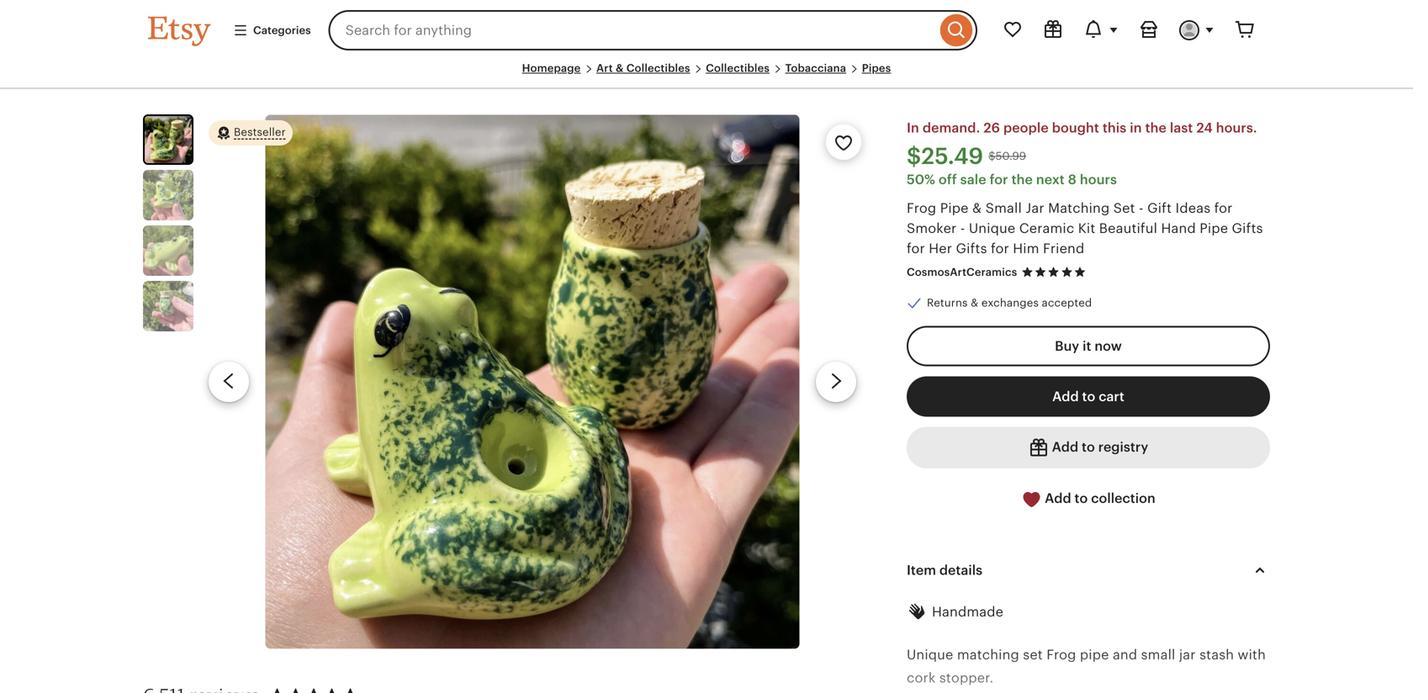Task type: locate. For each thing, give the bounding box(es) containing it.
add down add to cart
[[1052, 440, 1079, 455]]

the
[[1146, 120, 1167, 136], [1012, 172, 1033, 187]]

pipe
[[1080, 648, 1110, 663]]

0 vertical spatial frog
[[907, 201, 937, 216]]

it
[[1083, 339, 1092, 354]]

kit
[[1079, 221, 1096, 236]]

menu bar containing homepage
[[148, 61, 1266, 89]]

1 horizontal spatial collectibles
[[706, 62, 770, 74]]

to
[[1083, 389, 1096, 404], [1082, 440, 1095, 455], [1075, 491, 1088, 506]]

frog
[[907, 201, 937, 216], [1047, 648, 1077, 663]]

hours
[[1080, 172, 1118, 187]]

homepage
[[522, 62, 581, 74]]

& for collectibles
[[616, 62, 624, 74]]

1 vertical spatial to
[[1082, 440, 1095, 455]]

1 horizontal spatial gifts
[[1232, 221, 1264, 236]]

frog pipe & small jar matching set gift ideas for smoker image 1 image
[[265, 115, 800, 649], [145, 116, 192, 163]]

add down add to registry button
[[1045, 491, 1072, 506]]

item details
[[907, 563, 983, 578]]

add to cart button
[[907, 376, 1271, 417]]

pipe down ideas
[[1200, 221, 1229, 236]]

frog inside unique matching set frog pipe and small jar stash with cork stopper.
[[1047, 648, 1077, 663]]

0 horizontal spatial unique
[[907, 648, 954, 663]]

1 horizontal spatial pipe
[[1200, 221, 1229, 236]]

bestseller
[[234, 126, 286, 138]]

matching
[[1049, 201, 1110, 216]]

1 collectibles from the left
[[627, 62, 691, 74]]

& right returns
[[971, 297, 979, 309]]

1 horizontal spatial -
[[1139, 201, 1144, 216]]

stopper.
[[940, 671, 994, 686]]

art
[[597, 62, 613, 74]]

1 vertical spatial add
[[1052, 440, 1079, 455]]

- right smoker
[[961, 221, 966, 236]]

0 horizontal spatial -
[[961, 221, 966, 236]]

collectibles link
[[706, 62, 770, 74]]

item
[[907, 563, 937, 578]]

add
[[1053, 389, 1079, 404], [1052, 440, 1079, 455], [1045, 491, 1072, 506]]

None search field
[[329, 10, 978, 50]]

unique up the cork
[[907, 648, 954, 663]]

the right in
[[1146, 120, 1167, 136]]

& left small
[[973, 201, 982, 216]]

1 vertical spatial frog
[[1047, 648, 1077, 663]]

add to registry
[[1049, 440, 1149, 455]]

the down $50.99
[[1012, 172, 1033, 187]]

2 vertical spatial &
[[971, 297, 979, 309]]

0 vertical spatial to
[[1083, 389, 1096, 404]]

26
[[984, 120, 1001, 136]]

Search for anything text field
[[329, 10, 937, 50]]

add left cart
[[1053, 389, 1079, 404]]

gifts right hand
[[1232, 221, 1264, 236]]

frog right set
[[1047, 648, 1077, 663]]

in demand. 26 people bought this in the last 24 hours.
[[907, 120, 1258, 136]]

ideas
[[1176, 201, 1211, 216]]

frog up smoker
[[907, 201, 937, 216]]

50%
[[907, 172, 936, 187]]

ceramic
[[1020, 221, 1075, 236]]

for
[[990, 172, 1009, 187], [1215, 201, 1233, 216], [907, 241, 926, 256], [991, 241, 1010, 256]]

tobacciana
[[786, 62, 847, 74]]

1 vertical spatial gifts
[[956, 241, 988, 256]]

0 vertical spatial &
[[616, 62, 624, 74]]

none search field inside categories 'banner'
[[329, 10, 978, 50]]

hours.
[[1217, 120, 1258, 136]]

collectibles down categories 'banner'
[[706, 62, 770, 74]]

0 horizontal spatial frog
[[907, 201, 937, 216]]

bought
[[1052, 120, 1100, 136]]

and
[[1113, 648, 1138, 663]]

2 vertical spatial add
[[1045, 491, 1072, 506]]

item details button
[[892, 550, 1286, 591]]

0 vertical spatial add
[[1053, 389, 1079, 404]]

0 vertical spatial unique
[[969, 221, 1016, 236]]

to left collection
[[1075, 491, 1088, 506]]

1 vertical spatial -
[[961, 221, 966, 236]]

details
[[940, 563, 983, 578]]

0 horizontal spatial pipe
[[941, 201, 969, 216]]

him
[[1013, 241, 1040, 256]]

small
[[1142, 648, 1176, 663]]

homepage link
[[522, 62, 581, 74]]

to left registry
[[1082, 440, 1095, 455]]

unique matching set frog pipe and small jar stash with cork stopper.
[[907, 648, 1266, 686]]

1 horizontal spatial unique
[[969, 221, 1016, 236]]

2 vertical spatial to
[[1075, 491, 1088, 506]]

menu bar
[[148, 61, 1266, 89]]

1 horizontal spatial frog
[[1047, 648, 1077, 663]]

collection
[[1092, 491, 1156, 506]]

& right "art"
[[616, 62, 624, 74]]

add to collection
[[1042, 491, 1156, 506]]

unique
[[969, 221, 1016, 236], [907, 648, 954, 663]]

now
[[1095, 339, 1122, 354]]

1 horizontal spatial frog pipe & small jar matching set gift ideas for smoker image 1 image
[[265, 115, 800, 649]]

her
[[929, 241, 953, 256]]

unique down small
[[969, 221, 1016, 236]]

registry
[[1099, 440, 1149, 455]]

pipe
[[941, 201, 969, 216], [1200, 221, 1229, 236]]

exchanges
[[982, 297, 1039, 309]]

- right set
[[1139, 201, 1144, 216]]

to left cart
[[1083, 389, 1096, 404]]

gifts up "cosmosartceramics"
[[956, 241, 988, 256]]

& inside menu bar
[[616, 62, 624, 74]]

set
[[1114, 201, 1136, 216]]

unique inside frog pipe & small jar matching set  - gift ideas for smoker - unique ceramic kit beautiful hand pipe gifts for her gifts for him friend
[[969, 221, 1016, 236]]

1 vertical spatial the
[[1012, 172, 1033, 187]]

gift
[[1148, 201, 1172, 216]]

0 vertical spatial gifts
[[1232, 221, 1264, 236]]

&
[[616, 62, 624, 74], [973, 201, 982, 216], [971, 297, 979, 309]]

bestseller button
[[209, 120, 293, 147]]

frog pipe & small jar matching set  - gift ideas for smoker - unique ceramic kit beautiful hand pipe gifts for her gifts for him friend
[[907, 201, 1264, 256]]

to for collection
[[1075, 491, 1088, 506]]

0 horizontal spatial the
[[1012, 172, 1033, 187]]

small
[[986, 201, 1022, 216]]

set
[[1024, 648, 1043, 663]]

buy
[[1055, 339, 1080, 354]]

0 horizontal spatial frog pipe & small jar matching set gift ideas for smoker image 1 image
[[145, 116, 192, 163]]

collectibles
[[627, 62, 691, 74], [706, 62, 770, 74]]

pipe down off
[[941, 201, 969, 216]]

collectibles down search for anything text box
[[627, 62, 691, 74]]

0 horizontal spatial collectibles
[[627, 62, 691, 74]]

in
[[1130, 120, 1142, 136]]

-
[[1139, 201, 1144, 216], [961, 221, 966, 236]]

& for exchanges
[[971, 297, 979, 309]]

buy it now button
[[907, 326, 1271, 366]]

1 vertical spatial unique
[[907, 648, 954, 663]]

gifts
[[1232, 221, 1264, 236], [956, 241, 988, 256]]

demand.
[[923, 120, 981, 136]]

1 vertical spatial &
[[973, 201, 982, 216]]

1 horizontal spatial the
[[1146, 120, 1167, 136]]



Task type: vqa. For each thing, say whether or not it's contained in the screenshot.
gifts to the right
yes



Task type: describe. For each thing, give the bounding box(es) containing it.
in
[[907, 120, 920, 136]]

add for add to collection
[[1045, 491, 1072, 506]]

categories banner
[[118, 0, 1296, 61]]

& inside frog pipe & small jar matching set  - gift ideas for smoker - unique ceramic kit beautiful hand pipe gifts for her gifts for him friend
[[973, 201, 982, 216]]

2 collectibles from the left
[[706, 62, 770, 74]]

smoker
[[907, 221, 957, 236]]

with
[[1238, 648, 1266, 663]]

$50.99
[[989, 150, 1027, 163]]

24
[[1197, 120, 1213, 136]]

categories button
[[220, 15, 324, 46]]

cosmosartceramics link
[[907, 266, 1018, 278]]

handmade
[[932, 605, 1004, 620]]

pipes link
[[862, 62, 891, 74]]

$25.49 $50.99
[[907, 143, 1027, 169]]

friend
[[1043, 241, 1085, 256]]

beautiful
[[1100, 221, 1158, 236]]

last
[[1170, 120, 1194, 136]]

hand
[[1162, 221, 1196, 236]]

this
[[1103, 120, 1127, 136]]

for left him on the top
[[991, 241, 1010, 256]]

tobacciana link
[[786, 62, 847, 74]]

$25.49
[[907, 143, 984, 169]]

cork
[[907, 671, 936, 686]]

people
[[1004, 120, 1049, 136]]

1 vertical spatial pipe
[[1200, 221, 1229, 236]]

frog pipe & small jar matching set gift ideas for smoker image 2 image
[[143, 170, 194, 221]]

for left her
[[907, 241, 926, 256]]

for down $50.99
[[990, 172, 1009, 187]]

cart
[[1099, 389, 1125, 404]]

stash
[[1200, 648, 1235, 663]]

frog inside frog pipe & small jar matching set  - gift ideas for smoker - unique ceramic kit beautiful hand pipe gifts for her gifts for him friend
[[907, 201, 937, 216]]

returns
[[927, 297, 968, 309]]

for right ideas
[[1215, 201, 1233, 216]]

jar
[[1180, 648, 1196, 663]]

art & collectibles
[[597, 62, 691, 74]]

frog pipe & small jar matching set gift ideas for smoker image 3 image
[[143, 226, 194, 276]]

add for add to registry
[[1052, 440, 1079, 455]]

8
[[1069, 172, 1077, 187]]

matching
[[957, 648, 1020, 663]]

returns & exchanges accepted
[[927, 297, 1093, 309]]

frog pipe & small jar matching set gift ideas for smoker image 4 image
[[143, 281, 194, 332]]

jar
[[1026, 201, 1045, 216]]

to for cart
[[1083, 389, 1096, 404]]

cosmosartceramics
[[907, 266, 1018, 278]]

pipes
[[862, 62, 891, 74]]

categories
[[253, 24, 311, 37]]

50% off sale for the next 8 hours
[[907, 172, 1118, 187]]

sale
[[961, 172, 987, 187]]

to for registry
[[1082, 440, 1095, 455]]

add to cart
[[1053, 389, 1125, 404]]

accepted
[[1042, 297, 1093, 309]]

add for add to cart
[[1053, 389, 1079, 404]]

0 vertical spatial -
[[1139, 201, 1144, 216]]

0 vertical spatial pipe
[[941, 201, 969, 216]]

0 horizontal spatial gifts
[[956, 241, 988, 256]]

0 vertical spatial the
[[1146, 120, 1167, 136]]

add to collection button
[[907, 479, 1271, 520]]

add to registry button
[[907, 427, 1271, 468]]

off
[[939, 172, 957, 187]]

buy it now
[[1055, 339, 1122, 354]]

unique inside unique matching set frog pipe and small jar stash with cork stopper.
[[907, 648, 954, 663]]

art & collectibles link
[[597, 62, 691, 74]]

next
[[1037, 172, 1065, 187]]



